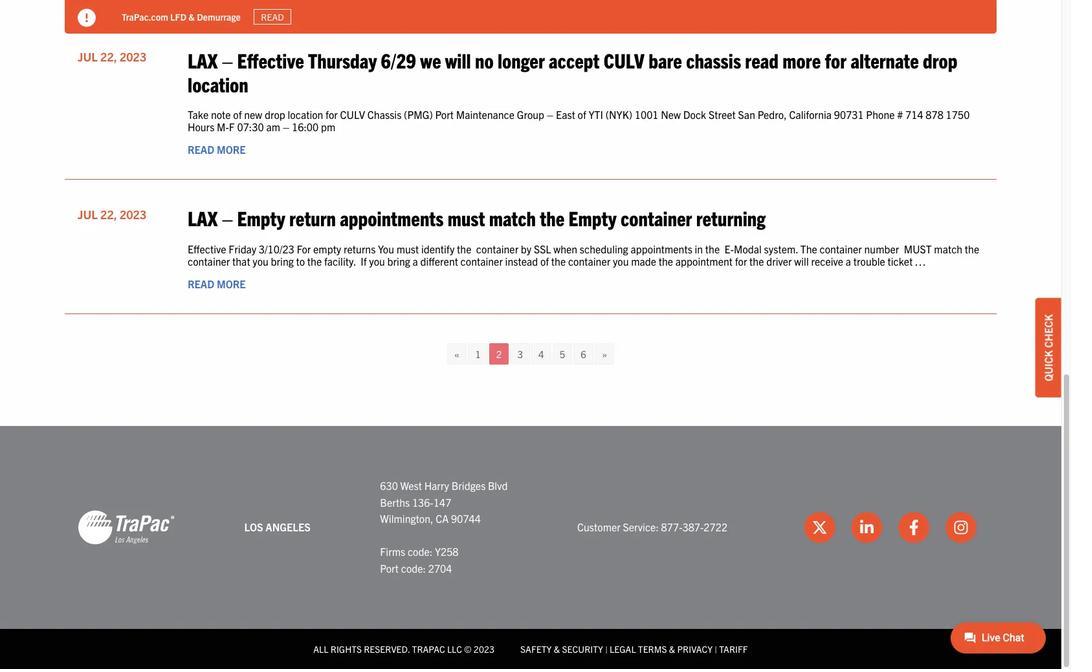 Task type: vqa. For each thing, say whether or not it's contained in the screenshot.
Companies
no



Task type: describe. For each thing, give the bounding box(es) containing it.
appointment
[[675, 255, 733, 268]]

387-
[[682, 521, 704, 534]]

714
[[905, 108, 923, 121]]

f
[[229, 120, 235, 133]]

safety & security link
[[520, 644, 603, 655]]

firms code:  y258 port code:  2704
[[380, 546, 459, 575]]

3 link
[[510, 344, 530, 365]]

jul 22, 2023 for lax – effective thursday 6/29 we will no longer accept culv bare chassis read more for alternate drop location
[[78, 49, 146, 64]]

the right must on the right top of the page
[[965, 242, 979, 255]]

solid image
[[78, 9, 96, 27]]

system.
[[764, 242, 798, 255]]

read for empty
[[188, 278, 214, 291]]

identify
[[421, 242, 455, 255]]

thursday
[[308, 47, 377, 72]]

accept
[[549, 47, 600, 72]]

1001
[[635, 108, 658, 121]]

new
[[244, 108, 262, 121]]

chassis
[[367, 108, 401, 121]]

pm
[[321, 120, 335, 133]]

am
[[266, 120, 280, 133]]

empty
[[313, 242, 341, 255]]

will inside lax – effective thursday 6/29 we will no longer accept culv bare chassis read more for alternate drop location
[[445, 47, 471, 72]]

bridges
[[451, 480, 486, 493]]

check
[[1042, 314, 1055, 348]]

trouble
[[853, 255, 885, 268]]

more for effective
[[217, 143, 246, 156]]

2722
[[704, 521, 727, 534]]

yti
[[589, 108, 603, 121]]

6
[[581, 348, 586, 361]]

privacy
[[677, 644, 713, 655]]

quick check link
[[1035, 298, 1061, 398]]

ssl
[[534, 242, 551, 255]]

lfd
[[170, 11, 186, 22]]

6 link
[[574, 344, 593, 365]]

for
[[297, 242, 311, 255]]

1 you from the left
[[253, 255, 268, 268]]

2023 for lax – effective thursday 6/29 we will no longer accept culv bare chassis read more for alternate drop location
[[120, 49, 146, 64]]

1
[[475, 348, 481, 361]]

blvd
[[488, 480, 508, 493]]

lax for lax – effective thursday 6/29 we will no longer accept culv bare chassis read more for alternate drop location
[[188, 47, 218, 72]]

22, for lax – empty return appointments must match the empty container returning
[[100, 207, 117, 222]]

take note of new drop location for culv chassis (pmg) port maintenance group – east of yti (nyk) 1001 new dock street san pedro, california 90731 phone # 714 878 1750 hours m-f 07:30 am – 16:00 pm
[[188, 108, 970, 133]]

port inside firms code:  y258 port code:  2704
[[380, 562, 399, 575]]

drop inside the take note of new drop location for culv chassis (pmg) port maintenance group – east of yti (nyk) 1001 new dock street san pedro, california 90731 phone # 714 878 1750 hours m-f 07:30 am – 16:00 pm
[[265, 108, 285, 121]]

location inside lax – effective thursday 6/29 we will no longer accept culv bare chassis read more for alternate drop location
[[188, 71, 248, 96]]

culv inside the take note of new drop location for culv chassis (pmg) port maintenance group – east of yti (nyk) 1001 new dock street san pedro, california 90731 phone # 714 878 1750 hours m-f 07:30 am – 16:00 pm
[[340, 108, 365, 121]]

3/10/23
[[259, 242, 294, 255]]

2 bring from the left
[[387, 255, 410, 268]]

the right made
[[659, 255, 673, 268]]

container right the
[[820, 242, 862, 255]]

alternate
[[851, 47, 919, 72]]

630 west harry bridges blvd berths 136-147 wilmington, ca 90744
[[380, 480, 508, 526]]

trapac.com lfd & demurrage
[[122, 11, 241, 22]]

4
[[538, 348, 544, 361]]

3 you from the left
[[613, 255, 629, 268]]

llc
[[447, 644, 462, 655]]

0 horizontal spatial &
[[189, 11, 195, 22]]

by
[[521, 242, 531, 255]]

modal
[[734, 242, 762, 255]]

when
[[553, 242, 577, 255]]

lax – effective thursday 6/29 we will no longer accept culv bare chassis read more for alternate drop location
[[188, 47, 957, 96]]

match inside effective friday 3/10/23 for empty returns you must identify the  container by ssl when scheduling appointments in the  e-modal system. the container number  must match the container that you bring to the facility.  if you bring a different container instead of the container you made the appointment for the driver will receive a trouble ticket …
[[934, 242, 962, 255]]

that
[[232, 255, 250, 268]]

1 link
[[468, 344, 488, 365]]

lax – empty return appointments must match the empty container returning article
[[65, 193, 997, 315]]

5 link
[[552, 344, 572, 365]]

read more link for lax – empty return appointments must match the empty container returning
[[188, 278, 246, 291]]

appointments inside effective friday 3/10/23 for empty returns you must identify the  container by ssl when scheduling appointments in the  e-modal system. the container number  must match the container that you bring to the facility.  if you bring a different container instead of the container you made the appointment for the driver will receive a trouble ticket …
[[631, 242, 692, 255]]

must
[[904, 242, 932, 255]]

630
[[380, 480, 398, 493]]

driver
[[766, 255, 792, 268]]

0 vertical spatial appointments
[[340, 205, 444, 231]]

los angeles
[[244, 521, 310, 534]]

877-
[[661, 521, 682, 534]]

2 empty from the left
[[569, 205, 617, 231]]

2
[[496, 348, 502, 361]]

no
[[475, 47, 494, 72]]

3
[[517, 348, 523, 361]]

effective friday 3/10/23 for empty returns you must identify the  container by ssl when scheduling appointments in the  e-modal system. the container number  must match the container that you bring to the facility.  if you bring a different container instead of the container you made the appointment for the driver will receive a trouble ticket …
[[188, 242, 979, 268]]

of inside effective friday 3/10/23 for empty returns you must identify the  container by ssl when scheduling appointments in the  e-modal system. the container number  must match the container that you bring to the facility.  if you bring a different container instead of the container you made the appointment for the driver will receive a trouble ticket …
[[540, 255, 549, 268]]

– inside lax – effective thursday 6/29 we will no longer accept culv bare chassis read more for alternate drop location
[[222, 47, 233, 72]]

returning
[[696, 205, 766, 231]]

customer service: 877-387-2722
[[577, 521, 727, 534]]

you
[[378, 242, 394, 255]]

effective inside effective friday 3/10/23 for empty returns you must identify the  container by ssl when scheduling appointments in the  e-modal system. the container number  must match the container that you bring to the facility.  if you bring a different container instead of the container you made the appointment for the driver will receive a trouble ticket …
[[188, 242, 226, 255]]

made
[[631, 255, 656, 268]]

22, for lax – effective thursday 6/29 we will no longer accept culv bare chassis read more for alternate drop location
[[100, 49, 117, 64]]

angeles
[[266, 521, 310, 534]]

jul 22, 2023 for lax – empty return appointments must match the empty container returning
[[78, 207, 146, 222]]

terms
[[638, 644, 667, 655]]

1 bring from the left
[[271, 255, 294, 268]]

for inside lax – effective thursday 6/29 we will no longer accept culv bare chassis read more for alternate drop location
[[825, 47, 847, 72]]

san
[[738, 108, 755, 121]]

culv inside lax – effective thursday 6/29 we will no longer accept culv bare chassis read more for alternate drop location
[[604, 47, 644, 72]]

legal
[[610, 644, 636, 655]]

instead
[[505, 255, 538, 268]]

read more for lax – effective thursday 6/29 we will no longer accept culv bare chassis read more for alternate drop location
[[188, 143, 246, 156]]

0 vertical spatial code:
[[408, 546, 432, 559]]

e-
[[725, 242, 734, 255]]

different
[[420, 255, 458, 268]]

more
[[783, 47, 821, 72]]

location inside the take note of new drop location for culv chassis (pmg) port maintenance group – east of yti (nyk) 1001 new dock street san pedro, california 90731 phone # 714 878 1750 hours m-f 07:30 am – 16:00 pm
[[288, 108, 323, 121]]

take
[[188, 108, 209, 121]]

the up ssl
[[540, 205, 564, 231]]

chassis
[[686, 47, 741, 72]]

container up made
[[621, 205, 692, 231]]

rights
[[331, 644, 362, 655]]

16:00
[[292, 120, 319, 133]]

(pmg)
[[404, 108, 433, 121]]

1750
[[946, 108, 970, 121]]

container left instead
[[460, 255, 503, 268]]

in
[[695, 242, 703, 255]]

friday
[[229, 242, 256, 255]]

ticket …
[[888, 255, 926, 268]]

read for effective
[[188, 143, 214, 156]]

878
[[926, 108, 943, 121]]

2 vertical spatial 2023
[[474, 644, 494, 655]]

new
[[661, 108, 681, 121]]



Task type: locate. For each thing, give the bounding box(es) containing it.
y258
[[435, 546, 459, 559]]

you right if
[[369, 255, 385, 268]]

read inside article
[[188, 143, 214, 156]]

effective inside lax – effective thursday 6/29 we will no longer accept culv bare chassis read more for alternate drop location
[[237, 47, 304, 72]]

& right safety
[[554, 644, 560, 655]]

if
[[361, 255, 367, 268]]

1 a from the left
[[413, 255, 418, 268]]

port down firms
[[380, 562, 399, 575]]

jul 22, 2023 inside lax – effective thursday 6/29 we will no longer accept culv bare chassis read more for alternate drop location article
[[78, 49, 146, 64]]

1 vertical spatial culv
[[340, 108, 365, 121]]

0 vertical spatial for
[[825, 47, 847, 72]]

1 horizontal spatial match
[[934, 242, 962, 255]]

» link
[[595, 344, 614, 365]]

service:
[[623, 521, 659, 534]]

demurrage
[[197, 11, 241, 22]]

2 a from the left
[[846, 255, 851, 268]]

you
[[253, 255, 268, 268], [369, 255, 385, 268], [613, 255, 629, 268]]

| left legal
[[605, 644, 608, 655]]

los
[[244, 521, 263, 534]]

2 you from the left
[[369, 255, 385, 268]]

1 read more link from the top
[[188, 143, 246, 156]]

136-
[[412, 496, 433, 509]]

more down that
[[217, 278, 246, 291]]

0 horizontal spatial a
[[413, 255, 418, 268]]

0 horizontal spatial you
[[253, 255, 268, 268]]

1 horizontal spatial effective
[[237, 47, 304, 72]]

jul 22, 2023
[[78, 49, 146, 64], [78, 207, 146, 222]]

read more inside lax – empty return appointments must match the empty container returning article
[[188, 278, 246, 291]]

port inside the take note of new drop location for culv chassis (pmg) port maintenance group – east of yti (nyk) 1001 new dock street san pedro, california 90731 phone # 714 878 1750 hours m-f 07:30 am – 16:00 pm
[[435, 108, 454, 121]]

0 horizontal spatial |
[[605, 644, 608, 655]]

lax
[[188, 47, 218, 72], [188, 205, 218, 231]]

more inside article
[[217, 143, 246, 156]]

1 22, from the top
[[100, 49, 117, 64]]

1 vertical spatial match
[[934, 242, 962, 255]]

read more link for lax – effective thursday 6/29 we will no longer accept culv bare chassis read more for alternate drop location
[[188, 143, 246, 156]]

port
[[435, 108, 454, 121], [380, 562, 399, 575]]

«
[[454, 348, 460, 361]]

for
[[825, 47, 847, 72], [326, 108, 338, 121], [735, 255, 747, 268]]

1 vertical spatial read more
[[188, 278, 246, 291]]

4 link
[[531, 344, 551, 365]]

« link
[[447, 344, 467, 365]]

appointments
[[340, 205, 444, 231], [631, 242, 692, 255]]

2 lax from the top
[[188, 205, 218, 231]]

0 horizontal spatial must
[[396, 242, 419, 255]]

street
[[709, 108, 736, 121]]

0 horizontal spatial culv
[[340, 108, 365, 121]]

1 vertical spatial lax
[[188, 205, 218, 231]]

1 vertical spatial will
[[794, 255, 809, 268]]

0 horizontal spatial empty
[[237, 205, 285, 231]]

you right that
[[253, 255, 268, 268]]

culv
[[604, 47, 644, 72], [340, 108, 365, 121]]

1 jul 22, 2023 from the top
[[78, 49, 146, 64]]

the right ssl
[[551, 255, 566, 268]]

los angeles image
[[78, 510, 175, 546]]

read more link down that
[[188, 278, 246, 291]]

effective
[[237, 47, 304, 72], [188, 242, 226, 255]]

footer
[[0, 427, 1061, 670]]

2 horizontal spatial &
[[669, 644, 675, 655]]

footer containing 630 west harry bridges blvd
[[0, 427, 1061, 670]]

0 vertical spatial will
[[445, 47, 471, 72]]

–
[[222, 47, 233, 72], [547, 108, 554, 121], [283, 120, 289, 133], [222, 205, 233, 231]]

location right am
[[288, 108, 323, 121]]

07:30
[[237, 120, 264, 133]]

1 horizontal spatial of
[[540, 255, 549, 268]]

2 link
[[489, 344, 509, 365]]

east
[[556, 108, 575, 121]]

a left trouble
[[846, 255, 851, 268]]

1 vertical spatial jul 22, 2023
[[78, 207, 146, 222]]

the left driver
[[749, 255, 764, 268]]

2 read more from the top
[[188, 278, 246, 291]]

22,
[[100, 49, 117, 64], [100, 207, 117, 222]]

read
[[745, 47, 779, 72]]

0 vertical spatial read more
[[188, 143, 246, 156]]

ca
[[436, 513, 449, 526]]

for right more
[[825, 47, 847, 72]]

1 vertical spatial port
[[380, 562, 399, 575]]

0 vertical spatial jul 22, 2023
[[78, 49, 146, 64]]

0 vertical spatial more
[[217, 143, 246, 156]]

jul
[[78, 49, 98, 64], [78, 207, 98, 222]]

& right terms
[[669, 644, 675, 655]]

bring left to
[[271, 255, 294, 268]]

1 horizontal spatial port
[[435, 108, 454, 121]]

lax inside article
[[188, 205, 218, 231]]

0 horizontal spatial location
[[188, 71, 248, 96]]

0 horizontal spatial appointments
[[340, 205, 444, 231]]

for right e-
[[735, 255, 747, 268]]

maintenance
[[456, 108, 515, 121]]

firms
[[380, 546, 405, 559]]

1 horizontal spatial appointments
[[631, 242, 692, 255]]

scheduling
[[580, 242, 628, 255]]

for right 16:00
[[326, 108, 338, 121]]

(nyk)
[[606, 108, 632, 121]]

drop up '878'
[[923, 47, 957, 72]]

the
[[800, 242, 817, 255]]

location up note
[[188, 71, 248, 96]]

quick check
[[1042, 314, 1055, 381]]

group
[[517, 108, 544, 121]]

read more for lax – empty return appointments must match the empty container returning
[[188, 278, 246, 291]]

– inside article
[[222, 205, 233, 231]]

port right (pmg)
[[435, 108, 454, 121]]

0 vertical spatial jul
[[78, 49, 98, 64]]

2 vertical spatial read
[[188, 278, 214, 291]]

|
[[605, 644, 608, 655], [715, 644, 717, 655]]

article
[[65, 0, 997, 22]]

1 vertical spatial read
[[188, 143, 214, 156]]

1 vertical spatial code:
[[401, 562, 426, 575]]

2 read more link from the top
[[188, 278, 246, 291]]

read more link down m-
[[188, 143, 246, 156]]

trapac.com
[[122, 11, 168, 22]]

1 | from the left
[[605, 644, 608, 655]]

0 vertical spatial location
[[188, 71, 248, 96]]

1 horizontal spatial &
[[554, 644, 560, 655]]

empty up scheduling in the top of the page
[[569, 205, 617, 231]]

1 horizontal spatial must
[[448, 205, 485, 231]]

0 vertical spatial match
[[489, 205, 536, 231]]

longer
[[498, 47, 545, 72]]

jul for lax – empty return appointments must match the empty container returning
[[78, 207, 98, 222]]

read more link inside lax – effective thursday 6/29 we will no longer accept culv bare chassis read more for alternate drop location article
[[188, 143, 246, 156]]

1 horizontal spatial drop
[[923, 47, 957, 72]]

2 horizontal spatial you
[[613, 255, 629, 268]]

1 vertical spatial jul
[[78, 207, 98, 222]]

1 horizontal spatial |
[[715, 644, 717, 655]]

1 vertical spatial appointments
[[631, 242, 692, 255]]

1 jul from the top
[[78, 49, 98, 64]]

note
[[211, 108, 231, 121]]

match up by
[[489, 205, 536, 231]]

0 vertical spatial effective
[[237, 47, 304, 72]]

container
[[621, 205, 692, 231], [476, 242, 518, 255], [820, 242, 862, 255], [188, 255, 230, 268], [460, 255, 503, 268], [568, 255, 610, 268]]

container left that
[[188, 255, 230, 268]]

the right to
[[307, 255, 322, 268]]

0 horizontal spatial for
[[326, 108, 338, 121]]

drop inside lax – effective thursday 6/29 we will no longer accept culv bare chassis read more for alternate drop location
[[923, 47, 957, 72]]

0 vertical spatial lax
[[188, 47, 218, 72]]

1 horizontal spatial you
[[369, 255, 385, 268]]

1 vertical spatial for
[[326, 108, 338, 121]]

0 vertical spatial 2023
[[120, 49, 146, 64]]

effective down read link
[[237, 47, 304, 72]]

match
[[489, 205, 536, 231], [934, 242, 962, 255]]

0 horizontal spatial port
[[380, 562, 399, 575]]

1 horizontal spatial location
[[288, 108, 323, 121]]

lax – effective thursday 6/29 we will no longer accept culv bare chassis read more for alternate drop location article
[[65, 35, 997, 180]]

must right you
[[396, 242, 419, 255]]

1 vertical spatial location
[[288, 108, 323, 121]]

effective left friday at the left top of the page
[[188, 242, 226, 255]]

code:
[[408, 546, 432, 559], [401, 562, 426, 575]]

security
[[562, 644, 603, 655]]

1 more from the top
[[217, 143, 246, 156]]

read more down m-
[[188, 143, 246, 156]]

appointments up you
[[340, 205, 444, 231]]

must
[[448, 205, 485, 231], [396, 242, 419, 255]]

read more inside lax – effective thursday 6/29 we will no longer accept culv bare chassis read more for alternate drop location article
[[188, 143, 246, 156]]

2704
[[428, 562, 452, 575]]

0 horizontal spatial bring
[[271, 255, 294, 268]]

read more link inside lax – empty return appointments must match the empty container returning article
[[188, 278, 246, 291]]

of left yti
[[578, 108, 586, 121]]

147
[[433, 496, 451, 509]]

5
[[560, 348, 565, 361]]

2 vertical spatial for
[[735, 255, 747, 268]]

0 horizontal spatial drop
[[265, 108, 285, 121]]

quick
[[1042, 350, 1055, 381]]

| left "tariff" "link"
[[715, 644, 717, 655]]

2 jul from the top
[[78, 207, 98, 222]]

2 horizontal spatial for
[[825, 47, 847, 72]]

1 horizontal spatial empty
[[569, 205, 617, 231]]

0 vertical spatial read
[[261, 11, 284, 23]]

2 horizontal spatial of
[[578, 108, 586, 121]]

read link
[[254, 9, 291, 25]]

hours
[[188, 120, 214, 133]]

jul inside lax – effective thursday 6/29 we will no longer accept culv bare chassis read more for alternate drop location article
[[78, 49, 98, 64]]

0 vertical spatial 22,
[[100, 49, 117, 64]]

must inside effective friday 3/10/23 for empty returns you must identify the  container by ssl when scheduling appointments in the  e-modal system. the container number  must match the container that you bring to the facility.  if you bring a different container instead of the container you made the appointment for the driver will receive a trouble ticket …
[[396, 242, 419, 255]]

code: up 2704 at the left bottom of the page
[[408, 546, 432, 559]]

1 empty from the left
[[237, 205, 285, 231]]

90744
[[451, 513, 481, 526]]

will left "no"
[[445, 47, 471, 72]]

– up friday at the left top of the page
[[222, 205, 233, 231]]

1 vertical spatial must
[[396, 242, 419, 255]]

returns
[[344, 242, 376, 255]]

& right lfd
[[189, 11, 195, 22]]

lax inside lax – effective thursday 6/29 we will no longer accept culv bare chassis read more for alternate drop location
[[188, 47, 218, 72]]

0 horizontal spatial match
[[489, 205, 536, 231]]

0 vertical spatial port
[[435, 108, 454, 121]]

jul for lax – effective thursday 6/29 we will no longer accept culv bare chassis read more for alternate drop location
[[78, 49, 98, 64]]

appointments left in
[[631, 242, 692, 255]]

»
[[602, 348, 607, 361]]

jul inside lax – empty return appointments must match the empty container returning article
[[78, 207, 98, 222]]

1 vertical spatial read more link
[[188, 278, 246, 291]]

for inside the take note of new drop location for culv chassis (pmg) port maintenance group – east of yti (nyk) 1001 new dock street san pedro, california 90731 phone # 714 878 1750 hours m-f 07:30 am – 16:00 pm
[[326, 108, 338, 121]]

jul 22, 2023 inside lax – empty return appointments must match the empty container returning article
[[78, 207, 146, 222]]

tariff
[[719, 644, 748, 655]]

culv right pm
[[340, 108, 365, 121]]

1 horizontal spatial a
[[846, 255, 851, 268]]

m-
[[217, 120, 229, 133]]

– down "demurrage"
[[222, 47, 233, 72]]

1 horizontal spatial culv
[[604, 47, 644, 72]]

– right am
[[283, 120, 289, 133]]

0 vertical spatial culv
[[604, 47, 644, 72]]

culv left bare
[[604, 47, 644, 72]]

phone
[[866, 108, 895, 121]]

1 vertical spatial 22,
[[100, 207, 117, 222]]

2023 inside lax – empty return appointments must match the empty container returning article
[[120, 207, 146, 222]]

6/29
[[381, 47, 416, 72]]

will right driver
[[794, 255, 809, 268]]

22, inside lax – empty return appointments must match the empty container returning article
[[100, 207, 117, 222]]

bring right if
[[387, 255, 410, 268]]

container right ssl
[[568, 255, 610, 268]]

1 horizontal spatial for
[[735, 255, 747, 268]]

california
[[789, 108, 832, 121]]

will inside effective friday 3/10/23 for empty returns you must identify the  container by ssl when scheduling appointments in the  e-modal system. the container number  must match the container that you bring to the facility.  if you bring a different container instead of the container you made the appointment for the driver will receive a trouble ticket …
[[794, 255, 809, 268]]

read more down that
[[188, 278, 246, 291]]

– left east
[[547, 108, 554, 121]]

we
[[420, 47, 441, 72]]

a left different
[[413, 255, 418, 268]]

you left made
[[613, 255, 629, 268]]

1 vertical spatial 2023
[[120, 207, 146, 222]]

0 horizontal spatial of
[[233, 108, 242, 121]]

for inside effective friday 3/10/23 for empty returns you must identify the  container by ssl when scheduling appointments in the  e-modal system. the container number  must match the container that you bring to the facility.  if you bring a different container instead of the container you made the appointment for the driver will receive a trouble ticket …
[[735, 255, 747, 268]]

must up identify
[[448, 205, 485, 231]]

of left new
[[233, 108, 242, 121]]

code: down firms
[[401, 562, 426, 575]]

berths
[[380, 496, 410, 509]]

more inside lax – empty return appointments must match the empty container returning article
[[217, 278, 246, 291]]

customer
[[577, 521, 620, 534]]

of
[[233, 108, 242, 121], [578, 108, 586, 121], [540, 255, 549, 268]]

more for empty
[[217, 278, 246, 291]]

read more
[[188, 143, 246, 156], [188, 278, 246, 291]]

0 vertical spatial must
[[448, 205, 485, 231]]

2 more from the top
[[217, 278, 246, 291]]

safety
[[520, 644, 552, 655]]

0 horizontal spatial effective
[[188, 242, 226, 255]]

empty
[[237, 205, 285, 231], [569, 205, 617, 231]]

0 horizontal spatial will
[[445, 47, 471, 72]]

drop right new
[[265, 108, 285, 121]]

1 read more from the top
[[188, 143, 246, 156]]

#
[[897, 108, 903, 121]]

90731
[[834, 108, 864, 121]]

2 jul 22, 2023 from the top
[[78, 207, 146, 222]]

2 22, from the top
[[100, 207, 117, 222]]

lax for lax – empty return appointments must match the empty container returning
[[188, 205, 218, 231]]

1 horizontal spatial will
[[794, 255, 809, 268]]

empty up 3/10/23
[[237, 205, 285, 231]]

2 | from the left
[[715, 644, 717, 655]]

harry
[[424, 480, 449, 493]]

read inside lax – empty return appointments must match the empty container returning article
[[188, 278, 214, 291]]

1 vertical spatial effective
[[188, 242, 226, 255]]

of right by
[[540, 255, 549, 268]]

1 vertical spatial more
[[217, 278, 246, 291]]

2023 for lax – empty return appointments must match the empty container returning
[[120, 207, 146, 222]]

more down f
[[217, 143, 246, 156]]

1 vertical spatial drop
[[265, 108, 285, 121]]

22, inside lax – effective thursday 6/29 we will no longer accept culv bare chassis read more for alternate drop location article
[[100, 49, 117, 64]]

0 vertical spatial read more link
[[188, 143, 246, 156]]

match right must on the right top of the page
[[934, 242, 962, 255]]

pedro,
[[758, 108, 787, 121]]

0 vertical spatial drop
[[923, 47, 957, 72]]

bring
[[271, 255, 294, 268], [387, 255, 410, 268]]

1 horizontal spatial bring
[[387, 255, 410, 268]]

dock
[[683, 108, 706, 121]]

1 lax from the top
[[188, 47, 218, 72]]

2023 inside lax – effective thursday 6/29 we will no longer accept culv bare chassis read more for alternate drop location article
[[120, 49, 146, 64]]

container left by
[[476, 242, 518, 255]]



